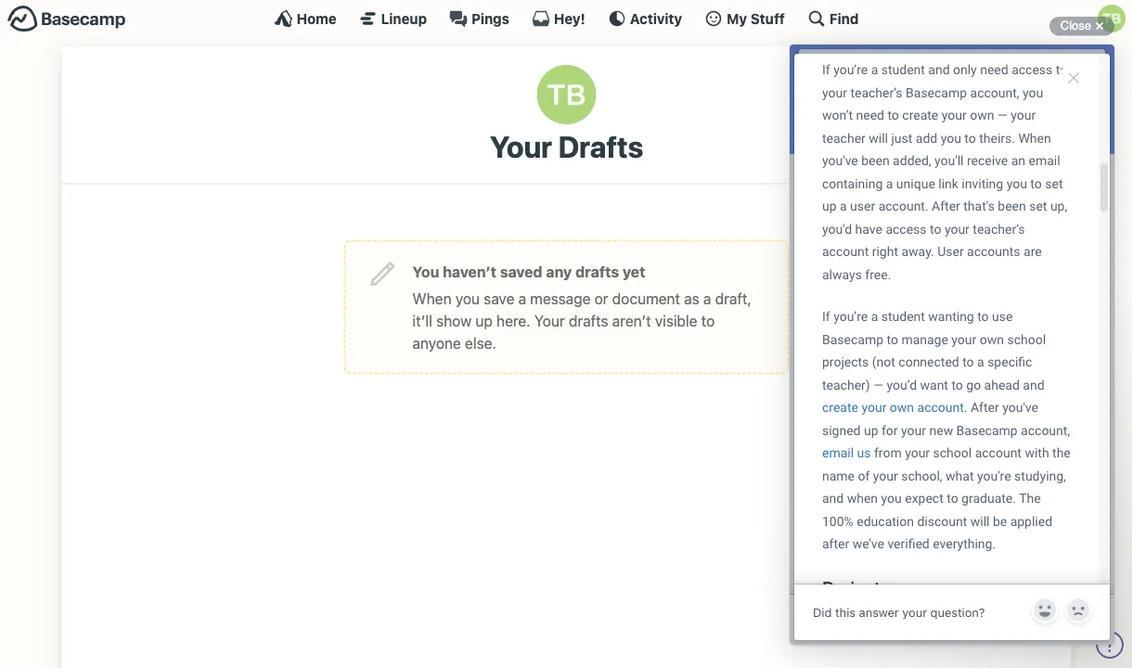 Task type: locate. For each thing, give the bounding box(es) containing it.
activity link
[[608, 9, 682, 28]]

hey! button
[[532, 9, 586, 28]]

stuff
[[751, 10, 785, 26]]

my stuff button
[[705, 9, 785, 28]]

pings
[[472, 10, 510, 26]]

pings button
[[449, 9, 510, 28]]

as
[[684, 290, 700, 307]]

yet
[[623, 263, 645, 280]]

close button
[[1050, 15, 1115, 37]]

your drafts
[[490, 129, 643, 164]]

0 horizontal spatial a
[[518, 290, 526, 307]]

drafts up or
[[576, 263, 619, 280]]

activity
[[630, 10, 682, 26]]

cross small image
[[1089, 15, 1111, 37], [1089, 15, 1111, 37]]

your
[[490, 129, 552, 164], [535, 312, 565, 329]]

drafts
[[576, 263, 619, 280], [569, 312, 609, 329]]

here.
[[497, 312, 531, 329]]

show
[[436, 312, 472, 329]]

a right as
[[704, 290, 712, 307]]

your down message
[[535, 312, 565, 329]]

haven't
[[443, 263, 497, 280]]

a
[[518, 290, 526, 307], [704, 290, 712, 307]]

hey!
[[554, 10, 586, 26]]

1 a from the left
[[518, 290, 526, 307]]

your down tim burton image
[[490, 129, 552, 164]]

drafts down or
[[569, 312, 609, 329]]

it'll
[[413, 312, 432, 329]]

0 vertical spatial your
[[490, 129, 552, 164]]

1 horizontal spatial a
[[704, 290, 712, 307]]

visible
[[655, 312, 698, 329]]

else.
[[465, 334, 496, 352]]

a right save
[[518, 290, 526, 307]]

you
[[456, 290, 480, 307]]

anyone
[[413, 334, 461, 352]]

message
[[530, 290, 591, 307]]

1 vertical spatial your
[[535, 312, 565, 329]]

lineup
[[381, 10, 427, 26]]

close
[[1061, 19, 1092, 32]]

save
[[484, 290, 515, 307]]

0 vertical spatial drafts
[[576, 263, 619, 280]]



Task type: vqa. For each thing, say whether or not it's contained in the screenshot.
Keyboard shortcut: ⌘ + / image
no



Task type: describe. For each thing, give the bounding box(es) containing it.
when
[[413, 290, 452, 307]]

switch accounts image
[[7, 5, 126, 33]]

drafts
[[558, 129, 643, 164]]

any
[[546, 263, 572, 280]]

you haven't saved any drafts yet when you save a message or document as a draft, it'll show up here. your drafts aren't visible to anyone else.
[[413, 263, 752, 352]]

saved
[[500, 263, 543, 280]]

up
[[476, 312, 493, 329]]

your inside you haven't saved any drafts yet when you save a message or document as a draft, it'll show up here. your drafts aren't visible to anyone else.
[[535, 312, 565, 329]]

find
[[830, 10, 859, 26]]

find button
[[807, 9, 859, 28]]

to
[[702, 312, 715, 329]]

my stuff
[[727, 10, 785, 26]]

draft,
[[715, 290, 752, 307]]

2 a from the left
[[704, 290, 712, 307]]

tim burton image
[[537, 65, 596, 124]]

home
[[297, 10, 337, 26]]

main element
[[0, 0, 1133, 36]]

my
[[727, 10, 747, 26]]

home link
[[274, 9, 337, 28]]

you
[[413, 263, 439, 280]]

or
[[595, 290, 609, 307]]

document
[[612, 290, 680, 307]]

1 vertical spatial drafts
[[569, 312, 609, 329]]

lineup link
[[359, 9, 427, 28]]

aren't
[[612, 312, 651, 329]]



